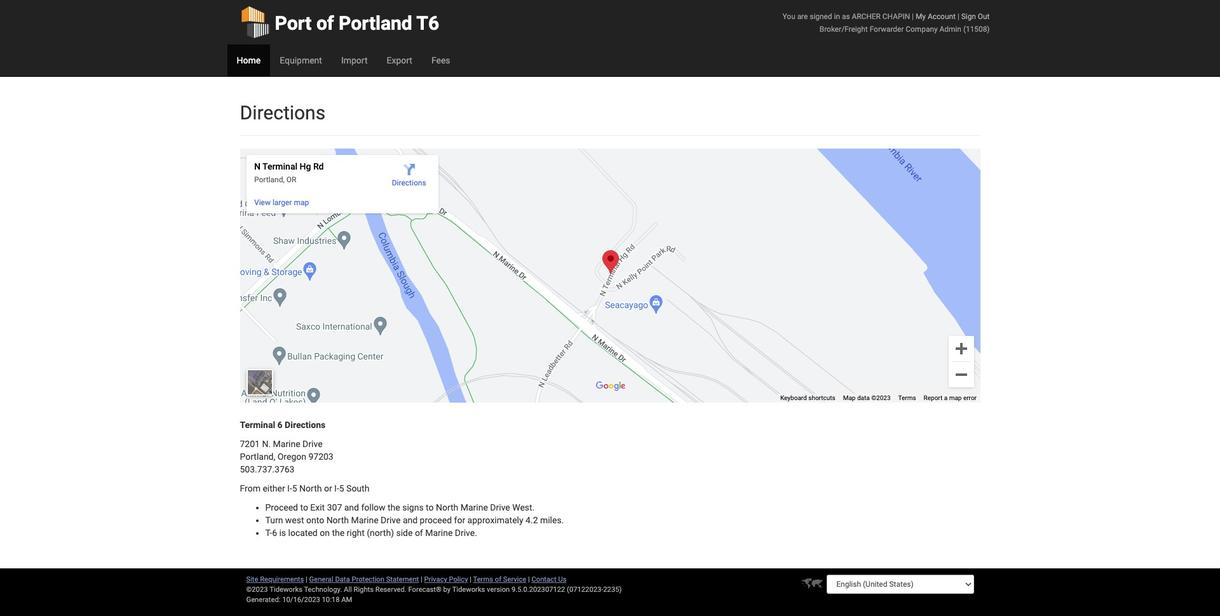 Task type: vqa. For each thing, say whether or not it's contained in the screenshot.
BY
yes



Task type: locate. For each thing, give the bounding box(es) containing it.
0 horizontal spatial 5
[[292, 484, 297, 494]]

5 right either
[[292, 484, 297, 494]]

of inside site requirements | general data protection statement | privacy policy | terms of service | contact us ©2023 tideworks technology. all rights reserved. forecast® by tideworks version 9.5.0.202307122 (07122023-2235) generated: 10/16/2023 10:18 am
[[495, 576, 502, 584]]

1 horizontal spatial to
[[426, 503, 434, 513]]

the right "on" at the bottom of page
[[332, 528, 345, 538]]

terms
[[473, 576, 493, 584]]

sign
[[962, 12, 976, 21]]

export button
[[377, 44, 422, 76]]

onto
[[306, 516, 324, 526]]

2 vertical spatial drive
[[381, 516, 401, 526]]

6 inside proceed to exit 307 and follow the signs to north marine drive west. turn west onto north marine drive and proceed for approximately 4.2 miles. t-6 is located on the right (north) side of marine drive.
[[272, 528, 277, 538]]

0 vertical spatial of
[[316, 12, 334, 34]]

i-
[[287, 484, 292, 494], [334, 484, 339, 494]]

2 horizontal spatial of
[[495, 576, 502, 584]]

of up "version"
[[495, 576, 502, 584]]

oregon
[[278, 452, 306, 462]]

1 i- from the left
[[287, 484, 292, 494]]

port
[[275, 12, 312, 34]]

tideworks
[[452, 586, 485, 594]]

policy
[[449, 576, 468, 584]]

0 horizontal spatial i-
[[287, 484, 292, 494]]

exit
[[310, 503, 325, 513]]

1 horizontal spatial 5
[[339, 484, 344, 494]]

north left or
[[299, 484, 322, 494]]

to up proceed
[[426, 503, 434, 513]]

1 vertical spatial of
[[415, 528, 423, 538]]

on
[[320, 528, 330, 538]]

the
[[388, 503, 400, 513], [332, 528, 345, 538]]

0 horizontal spatial of
[[316, 12, 334, 34]]

drive up approximately
[[490, 503, 510, 513]]

2 vertical spatial of
[[495, 576, 502, 584]]

out
[[978, 12, 990, 21]]

you are signed in as archer chapin | my account | sign out broker/freight forwarder company admin (11508)
[[783, 12, 990, 34]]

west.
[[512, 503, 535, 513]]

miles.
[[540, 516, 564, 526]]

1 horizontal spatial drive
[[381, 516, 401, 526]]

home
[[237, 55, 261, 65]]

1 horizontal spatial i-
[[334, 484, 339, 494]]

the left signs on the bottom
[[388, 503, 400, 513]]

site requirements link
[[246, 576, 304, 584]]

chapin
[[883, 12, 910, 21]]

statement
[[386, 576, 419, 584]]

north
[[299, 484, 322, 494], [436, 503, 459, 513], [327, 516, 349, 526]]

reserved.
[[376, 586, 407, 594]]

6
[[278, 420, 283, 430], [272, 528, 277, 538]]

west
[[285, 516, 304, 526]]

0 horizontal spatial the
[[332, 528, 345, 538]]

i- right either
[[287, 484, 292, 494]]

0 horizontal spatial north
[[299, 484, 322, 494]]

my account link
[[916, 12, 956, 21]]

2 vertical spatial north
[[327, 516, 349, 526]]

2 5 from the left
[[339, 484, 344, 494]]

0 vertical spatial the
[[388, 503, 400, 513]]

follow
[[361, 503, 386, 513]]

north up proceed
[[436, 503, 459, 513]]

|
[[912, 12, 914, 21], [958, 12, 960, 21], [306, 576, 308, 584], [421, 576, 423, 584], [470, 576, 472, 584], [528, 576, 530, 584]]

1 vertical spatial drive
[[490, 503, 510, 513]]

| left sign
[[958, 12, 960, 21]]

0 horizontal spatial drive
[[303, 439, 323, 449]]

service
[[503, 576, 526, 584]]

my
[[916, 12, 926, 21]]

marine up oregon
[[273, 439, 300, 449]]

0 vertical spatial directions
[[240, 102, 326, 124]]

for
[[454, 516, 465, 526]]

and down signs on the bottom
[[403, 516, 418, 526]]

am
[[341, 596, 352, 605]]

to
[[300, 503, 308, 513], [426, 503, 434, 513]]

portland,
[[240, 452, 275, 462]]

from either i-5 north or i-5 south
[[240, 484, 370, 494]]

company
[[906, 25, 938, 34]]

0 vertical spatial and
[[344, 503, 359, 513]]

to left exit
[[300, 503, 308, 513]]

drive.
[[455, 528, 477, 538]]

drive up 97203 at bottom left
[[303, 439, 323, 449]]

0 vertical spatial drive
[[303, 439, 323, 449]]

marine down follow
[[351, 516, 379, 526]]

contact us link
[[532, 576, 567, 584]]

approximately
[[468, 516, 524, 526]]

9.5.0.202307122
[[512, 586, 565, 594]]

1 vertical spatial 6
[[272, 528, 277, 538]]

terminal
[[240, 420, 275, 430]]

directions down equipment dropdown button
[[240, 102, 326, 124]]

requirements
[[260, 576, 304, 584]]

privacy
[[424, 576, 447, 584]]

2 horizontal spatial drive
[[490, 503, 510, 513]]

1 horizontal spatial and
[[403, 516, 418, 526]]

0 horizontal spatial to
[[300, 503, 308, 513]]

1 horizontal spatial of
[[415, 528, 423, 538]]

turn
[[265, 516, 283, 526]]

| up 9.5.0.202307122
[[528, 576, 530, 584]]

2 horizontal spatial north
[[436, 503, 459, 513]]

7201 n. marine drive portland, oregon 97203 503.737.3763
[[240, 439, 334, 475]]

north down the 307
[[327, 516, 349, 526]]

proceed
[[265, 503, 298, 513]]

account
[[928, 12, 956, 21]]

6 left is
[[272, 528, 277, 538]]

in
[[834, 12, 840, 21]]

307
[[327, 503, 342, 513]]

503.737.3763
[[240, 465, 295, 475]]

1 vertical spatial and
[[403, 516, 418, 526]]

proceed to exit 307 and follow the signs to north marine drive west. turn west onto north marine drive and proceed for approximately 4.2 miles. t-6 is located on the right (north) side of marine drive.
[[265, 503, 564, 538]]

1 vertical spatial directions
[[285, 420, 326, 430]]

5 right or
[[339, 484, 344, 494]]

and
[[344, 503, 359, 513], [403, 516, 418, 526]]

i- right or
[[334, 484, 339, 494]]

marine up the "for"
[[461, 503, 488, 513]]

marine
[[273, 439, 300, 449], [461, 503, 488, 513], [351, 516, 379, 526], [425, 528, 453, 538]]

side
[[396, 528, 413, 538]]

1 vertical spatial north
[[436, 503, 459, 513]]

drive up (north)
[[381, 516, 401, 526]]

import
[[341, 55, 368, 65]]

you
[[783, 12, 796, 21]]

6 right terminal
[[278, 420, 283, 430]]

and right the 307
[[344, 503, 359, 513]]

5
[[292, 484, 297, 494], [339, 484, 344, 494]]

1 vertical spatial the
[[332, 528, 345, 538]]

of right the side
[[415, 528, 423, 538]]

directions up oregon
[[285, 420, 326, 430]]

of right port
[[316, 12, 334, 34]]

directions
[[240, 102, 326, 124], [285, 420, 326, 430]]

site
[[246, 576, 258, 584]]



Task type: describe. For each thing, give the bounding box(es) containing it.
is
[[279, 528, 286, 538]]

4.2
[[526, 516, 538, 526]]

equipment
[[280, 55, 322, 65]]

south
[[346, 484, 370, 494]]

proceed
[[420, 516, 452, 526]]

either
[[263, 484, 285, 494]]

1 to from the left
[[300, 503, 308, 513]]

by
[[443, 586, 451, 594]]

as
[[842, 12, 850, 21]]

broker/freight
[[820, 25, 868, 34]]

fees
[[432, 55, 450, 65]]

site requirements | general data protection statement | privacy policy | terms of service | contact us ©2023 tideworks technology. all rights reserved. forecast® by tideworks version 9.5.0.202307122 (07122023-2235) generated: 10/16/2023 10:18 am
[[246, 576, 622, 605]]

from
[[240, 484, 261, 494]]

1 horizontal spatial the
[[388, 503, 400, 513]]

portland
[[339, 12, 412, 34]]

drive inside 7201 n. marine drive portland, oregon 97203 503.737.3763
[[303, 439, 323, 449]]

import button
[[332, 44, 377, 76]]

0 vertical spatial north
[[299, 484, 322, 494]]

terms of service link
[[473, 576, 526, 584]]

equipment button
[[270, 44, 332, 76]]

2 to from the left
[[426, 503, 434, 513]]

port of portland t6
[[275, 12, 439, 34]]

©2023 tideworks
[[246, 586, 303, 594]]

located
[[288, 528, 318, 538]]

export
[[387, 55, 412, 65]]

home button
[[227, 44, 270, 76]]

us
[[558, 576, 567, 584]]

| up 'tideworks' in the bottom left of the page
[[470, 576, 472, 584]]

admin
[[940, 25, 962, 34]]

| left general
[[306, 576, 308, 584]]

(11508)
[[964, 25, 990, 34]]

general data protection statement link
[[309, 576, 419, 584]]

signs
[[403, 503, 424, 513]]

sign out link
[[962, 12, 990, 21]]

version
[[487, 586, 510, 594]]

n.
[[262, 439, 271, 449]]

(07122023-
[[567, 586, 603, 594]]

port of portland t6 link
[[240, 0, 439, 44]]

2 i- from the left
[[334, 484, 339, 494]]

rights
[[354, 586, 374, 594]]

forecast®
[[408, 586, 442, 594]]

signed
[[810, 12, 832, 21]]

contact
[[532, 576, 557, 584]]

forwarder
[[870, 25, 904, 34]]

privacy policy link
[[424, 576, 468, 584]]

10/16/2023
[[282, 596, 320, 605]]

are
[[798, 12, 808, 21]]

terminal 6 directions
[[240, 420, 326, 430]]

1 5 from the left
[[292, 484, 297, 494]]

t6
[[417, 12, 439, 34]]

marine down proceed
[[425, 528, 453, 538]]

right
[[347, 528, 365, 538]]

marine inside 7201 n. marine drive portland, oregon 97203 503.737.3763
[[273, 439, 300, 449]]

| up forecast®
[[421, 576, 423, 584]]

general
[[309, 576, 334, 584]]

1 horizontal spatial north
[[327, 516, 349, 526]]

or
[[324, 484, 332, 494]]

data
[[335, 576, 350, 584]]

archer
[[852, 12, 881, 21]]

0 vertical spatial 6
[[278, 420, 283, 430]]

t-
[[265, 528, 272, 538]]

| left the my at the right of page
[[912, 12, 914, 21]]

technology.
[[304, 586, 342, 594]]

7201
[[240, 439, 260, 449]]

fees button
[[422, 44, 460, 76]]

protection
[[352, 576, 385, 584]]

0 horizontal spatial and
[[344, 503, 359, 513]]

97203
[[309, 452, 334, 462]]

(north)
[[367, 528, 394, 538]]

of inside proceed to exit 307 and follow the signs to north marine drive west. turn west onto north marine drive and proceed for approximately 4.2 miles. t-6 is located on the right (north) side of marine drive.
[[415, 528, 423, 538]]

all
[[344, 586, 352, 594]]

10:18
[[322, 596, 340, 605]]

2235)
[[603, 586, 622, 594]]

generated:
[[246, 596, 281, 605]]



